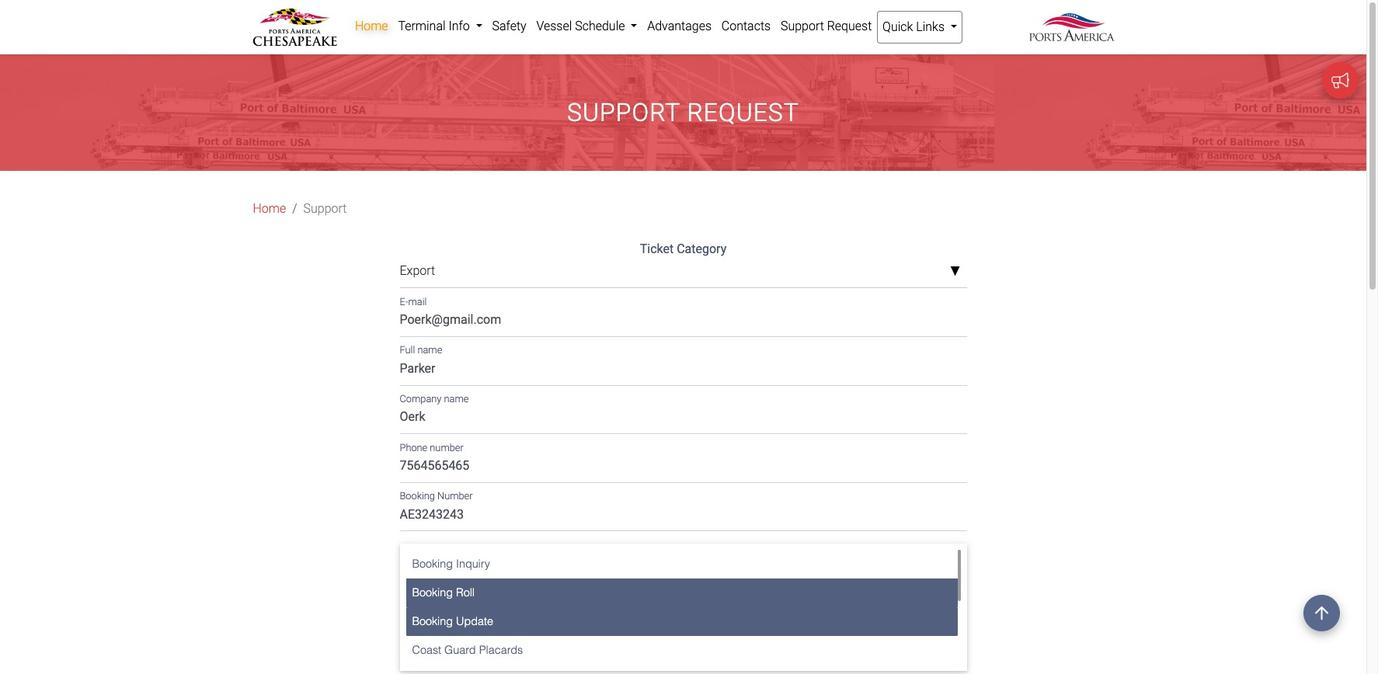 Task type: vqa. For each thing, say whether or not it's contained in the screenshot.
Vessel Schedule LINK
yes



Task type: describe. For each thing, give the bounding box(es) containing it.
1 vertical spatial roll
[[447, 634, 467, 649]]

1 vertical spatial home
[[253, 202, 286, 216]]

vessel schedule link
[[531, 11, 642, 42]]

safety link
[[487, 11, 531, 42]]

e-
[[400, 296, 408, 308]]

contacts link
[[717, 11, 776, 42]]

booking down booking update
[[400, 634, 444, 649]]

1 horizontal spatial home link
[[350, 11, 393, 42]]

safety
[[492, 19, 526, 33]]

company
[[400, 393, 442, 405]]

ticket category
[[640, 242, 727, 257]]

e-mail
[[400, 296, 427, 308]]

quick links
[[883, 19, 948, 34]]

name for full name
[[417, 345, 442, 356]]

booking up "arr"
[[412, 558, 453, 570]]

booking left number
[[400, 490, 435, 502]]

booking inquiry
[[412, 558, 490, 570]]

number
[[430, 442, 464, 453]]

links
[[916, 19, 945, 34]]

export
[[400, 264, 435, 278]]

Full name text field
[[400, 356, 967, 386]]

info
[[449, 19, 470, 33]]

1 vertical spatial support request
[[567, 98, 799, 128]]

contacts
[[722, 19, 771, 33]]

E-mail email field
[[400, 307, 967, 337]]

arr
[[400, 574, 423, 588]]

0 horizontal spatial request
[[687, 98, 799, 128]]

phone number
[[400, 442, 464, 453]]

Booking Number text field
[[400, 502, 967, 532]]

go to top image
[[1304, 595, 1340, 632]]

0 vertical spatial booking roll
[[412, 587, 475, 599]]

support request link
[[776, 11, 877, 42]]

vessel
[[536, 19, 572, 33]]

terminal info
[[398, 19, 473, 33]]

Phone number text field
[[400, 453, 967, 483]]

vessel schedule
[[536, 19, 628, 33]]

booking up coast
[[412, 616, 453, 628]]

terminal info link
[[393, 11, 487, 42]]

advantages link
[[642, 11, 717, 42]]

name for company name
[[444, 393, 469, 405]]

coast
[[412, 644, 441, 657]]

terminal
[[398, 19, 446, 33]]

1 horizontal spatial support
[[567, 98, 680, 128]]

quick links link
[[877, 11, 963, 44]]

full
[[400, 345, 415, 356]]



Task type: locate. For each thing, give the bounding box(es) containing it.
1 vertical spatial request
[[687, 98, 799, 128]]

booking update
[[412, 616, 493, 628]]

0 horizontal spatial name
[[417, 345, 442, 356]]

▼
[[950, 266, 960, 278]]

category
[[677, 242, 727, 257]]

0 vertical spatial name
[[417, 345, 442, 356]]

name right the full
[[417, 345, 442, 356]]

0 vertical spatial support
[[781, 19, 824, 33]]

advantages
[[647, 19, 712, 33]]

1 horizontal spatial name
[[444, 393, 469, 405]]

booking down booking inquiry
[[412, 587, 453, 599]]

home
[[355, 19, 388, 33], [253, 202, 286, 216]]

roll
[[456, 587, 475, 599], [447, 634, 467, 649]]

request
[[827, 19, 872, 33], [687, 98, 799, 128]]

Company name text field
[[400, 404, 967, 434]]

0 horizontal spatial home
[[253, 202, 286, 216]]

booking roll down booking inquiry
[[412, 587, 475, 599]]

schedule
[[575, 19, 625, 33]]

mail
[[408, 296, 427, 308]]

booking roll down booking update
[[400, 634, 467, 649]]

0 vertical spatial request
[[827, 19, 872, 33]]

quick
[[883, 19, 913, 34]]

name
[[417, 345, 442, 356], [444, 393, 469, 405]]

1 vertical spatial home link
[[253, 200, 286, 219]]

update
[[456, 616, 493, 628]]

coast guard placards
[[412, 644, 523, 657]]

0 vertical spatial home link
[[350, 11, 393, 42]]

request inside support request link
[[827, 19, 872, 33]]

1 vertical spatial support
[[567, 98, 680, 128]]

1 horizontal spatial request
[[827, 19, 872, 33]]

0 horizontal spatial home link
[[253, 200, 286, 219]]

support request
[[781, 19, 872, 33], [567, 98, 799, 128]]

roll down the inquiry
[[456, 587, 475, 599]]

support
[[781, 19, 824, 33], [567, 98, 680, 128], [303, 202, 347, 216]]

1 vertical spatial name
[[444, 393, 469, 405]]

0 vertical spatial roll
[[456, 587, 475, 599]]

placards
[[479, 644, 523, 657]]

booking roll
[[412, 587, 475, 599], [400, 634, 467, 649]]

name right 'company'
[[444, 393, 469, 405]]

phone
[[400, 442, 427, 453]]

company name
[[400, 393, 469, 405]]

guard
[[444, 644, 476, 657]]

1 horizontal spatial home
[[355, 19, 388, 33]]

number
[[437, 490, 473, 502]]

0 horizontal spatial support
[[303, 202, 347, 216]]

home link
[[350, 11, 393, 42], [253, 200, 286, 219]]

booking
[[400, 490, 435, 502], [412, 558, 453, 570], [412, 587, 453, 599], [412, 616, 453, 628], [400, 634, 444, 649]]

inquiry
[[456, 558, 490, 570]]

roll down booking update
[[447, 634, 467, 649]]

0 vertical spatial home
[[355, 19, 388, 33]]

full name
[[400, 345, 442, 356]]

booking number
[[400, 490, 473, 502]]

support request inside support request link
[[781, 19, 872, 33]]

ticket
[[640, 242, 674, 257]]

2 vertical spatial support
[[303, 202, 347, 216]]

1 vertical spatial booking roll
[[400, 634, 467, 649]]

0 vertical spatial support request
[[781, 19, 872, 33]]

2 horizontal spatial support
[[781, 19, 824, 33]]



